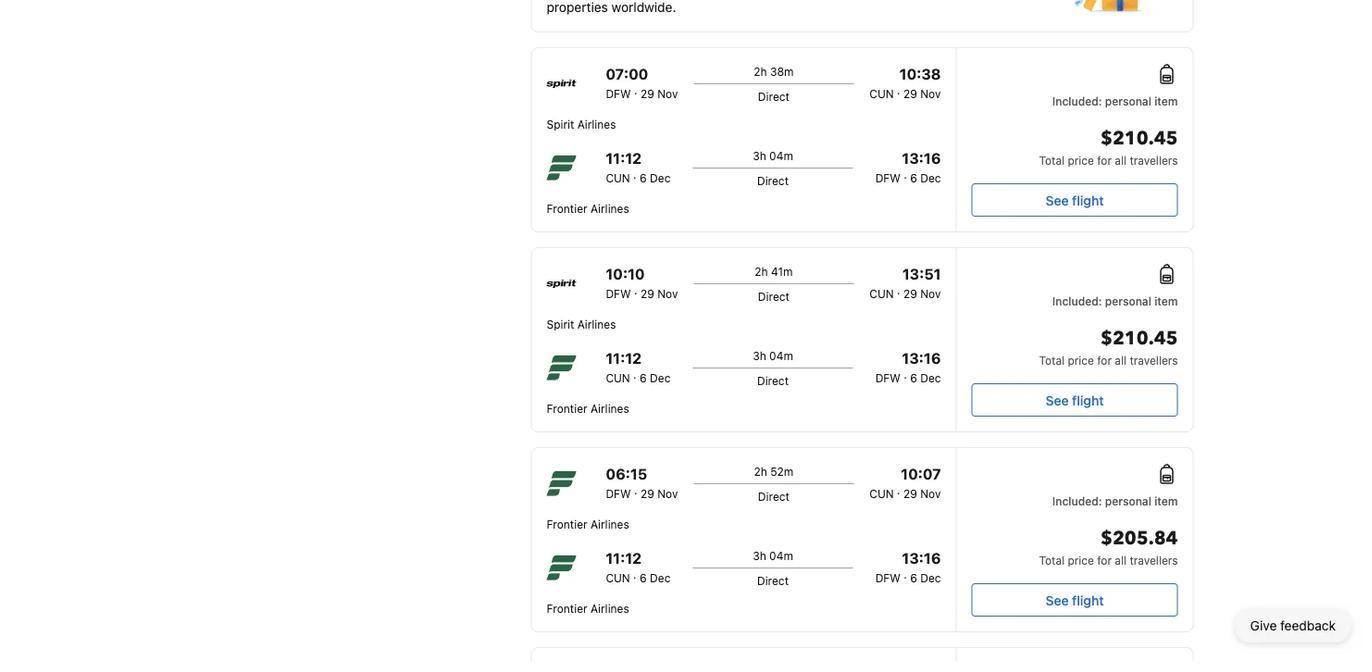 Task type: locate. For each thing, give the bounding box(es) containing it.
3 3h 04m from the top
[[753, 549, 794, 562]]

2 vertical spatial see flight button
[[972, 583, 1178, 617]]

3 all from the top
[[1115, 554, 1127, 567]]

1 vertical spatial 11:12
[[606, 350, 642, 367]]

travellers for 10:07
[[1130, 554, 1178, 567]]

nov inside 10:07 cun . 29 nov
[[921, 487, 941, 500]]

0 vertical spatial see flight
[[1046, 193, 1104, 208]]

frontier for 10:10
[[547, 402, 588, 415]]

1 see from the top
[[1046, 193, 1069, 208]]

cun
[[870, 87, 894, 100], [606, 171, 630, 184], [870, 287, 894, 300], [606, 371, 630, 384], [870, 487, 894, 500], [606, 571, 630, 584]]

0 vertical spatial 13:16
[[902, 150, 941, 167]]

. inside 10:07 cun . 29 nov
[[897, 483, 901, 496]]

spirit
[[547, 118, 574, 131], [547, 318, 574, 331]]

nov
[[658, 87, 678, 100], [921, 87, 941, 100], [658, 287, 678, 300], [921, 287, 941, 300], [658, 487, 678, 500], [921, 487, 941, 500]]

nov for 10:10
[[658, 287, 678, 300]]

3 price from the top
[[1068, 554, 1094, 567]]

nov inside 06:15 dfw . 29 nov
[[658, 487, 678, 500]]

2 11:12 cun . 6 dec from the top
[[606, 350, 671, 384]]

1 see flight button from the top
[[972, 183, 1178, 217]]

price inside the $205.84 total price for all travellers
[[1068, 554, 1094, 567]]

2 see flight button from the top
[[972, 383, 1178, 417]]

2 total from the top
[[1040, 354, 1065, 367]]

1 3h from the top
[[753, 149, 767, 162]]

0 vertical spatial 11:12 cun . 6 dec
[[606, 150, 671, 184]]

frontier
[[547, 202, 588, 215], [547, 402, 588, 415], [547, 518, 588, 531], [547, 602, 588, 615]]

3 see flight from the top
[[1046, 593, 1104, 608]]

10:10 dfw . 29 nov
[[606, 265, 678, 300]]

included: personal item
[[1053, 94, 1178, 107], [1053, 294, 1178, 307], [1053, 495, 1178, 507]]

1 vertical spatial included:
[[1053, 294, 1103, 307]]

11:12 cun . 6 dec down 07:00 dfw . 29 nov
[[606, 150, 671, 184]]

give
[[1251, 618, 1277, 633]]

3h 04m down the 2h 41m on the top right of page
[[753, 349, 794, 362]]

10:07 cun . 29 nov
[[870, 465, 941, 500]]

3 04m from the top
[[770, 549, 794, 562]]

2 vertical spatial price
[[1068, 554, 1094, 567]]

3h down 2h 52m
[[753, 549, 767, 562]]

0 vertical spatial spirit airlines
[[547, 118, 616, 131]]

1 3h 04m from the top
[[753, 149, 794, 162]]

0 vertical spatial item
[[1155, 94, 1178, 107]]

3 3h from the top
[[753, 549, 767, 562]]

1 vertical spatial travellers
[[1130, 354, 1178, 367]]

29 down the 10:07
[[904, 487, 918, 500]]

0 vertical spatial $210.45 total price for all travellers
[[1040, 126, 1178, 167]]

1 frontier airlines from the top
[[547, 202, 629, 215]]

total for 10:38
[[1040, 154, 1065, 167]]

1 vertical spatial see flight
[[1046, 393, 1104, 408]]

41m
[[771, 265, 793, 278]]

for for 13:51
[[1098, 354, 1112, 367]]

$210.45
[[1101, 126, 1178, 151], [1101, 326, 1178, 351]]

13:16 down 13:51 cun . 29 nov
[[902, 350, 941, 367]]

11:12 cun . 6 dec down 06:15 dfw . 29 nov in the left bottom of the page
[[606, 550, 671, 584]]

04m down 38m
[[770, 149, 794, 162]]

04m
[[770, 149, 794, 162], [770, 349, 794, 362], [770, 549, 794, 562]]

3h 04m down 2h 38m
[[753, 149, 794, 162]]

$210.45 total price for all travellers
[[1040, 126, 1178, 167], [1040, 326, 1178, 367]]

1 item from the top
[[1155, 94, 1178, 107]]

flight
[[1073, 193, 1104, 208], [1073, 393, 1104, 408], [1073, 593, 1104, 608]]

2 travellers from the top
[[1130, 354, 1178, 367]]

2h 52m
[[754, 465, 794, 478]]

29 down 13:51 at the right top of the page
[[904, 287, 918, 300]]

nov inside 07:00 dfw . 29 nov
[[658, 87, 678, 100]]

3 13:16 dfw . 6 dec from the top
[[876, 550, 941, 584]]

nov for 07:00
[[658, 87, 678, 100]]

spirit airlines for 10:10
[[547, 318, 616, 331]]

29 for 10:10
[[641, 287, 655, 300]]

0 vertical spatial included: personal item
[[1053, 94, 1178, 107]]

nov inside 13:51 cun . 29 nov
[[921, 287, 941, 300]]

2 vertical spatial travellers
[[1130, 554, 1178, 567]]

1 vertical spatial price
[[1068, 354, 1094, 367]]

1 11:12 cun . 6 dec from the top
[[606, 150, 671, 184]]

travellers inside the $205.84 total price for all travellers
[[1130, 554, 1178, 567]]

dec
[[650, 171, 671, 184], [921, 171, 941, 184], [650, 371, 671, 384], [921, 371, 941, 384], [650, 571, 671, 584], [921, 571, 941, 584]]

3h
[[753, 149, 767, 162], [753, 349, 767, 362], [753, 549, 767, 562]]

04m down "41m"
[[770, 349, 794, 362]]

29 down 07:00
[[641, 87, 655, 100]]

1 13:16 from the top
[[902, 150, 941, 167]]

2 vertical spatial 2h
[[754, 465, 768, 478]]

2 vertical spatial 11:12
[[606, 550, 642, 567]]

nov for 13:51
[[921, 287, 941, 300]]

1 vertical spatial personal
[[1106, 294, 1152, 307]]

1 $210.45 from the top
[[1101, 126, 1178, 151]]

see flight for 10:07
[[1046, 593, 1104, 608]]

direct
[[758, 90, 790, 103], [757, 174, 789, 187], [758, 290, 790, 303], [757, 374, 789, 387], [758, 490, 790, 503], [757, 574, 789, 587]]

2 vertical spatial 04m
[[770, 549, 794, 562]]

1 04m from the top
[[770, 149, 794, 162]]

13:16 dfw . 6 dec down 13:51 cun . 29 nov
[[876, 350, 941, 384]]

3 see from the top
[[1046, 593, 1069, 608]]

1 vertical spatial total
[[1040, 354, 1065, 367]]

06:15 dfw . 29 nov
[[606, 465, 678, 500]]

0 vertical spatial 11:12
[[606, 150, 642, 167]]

2 spirit airlines from the top
[[547, 318, 616, 331]]

all
[[1115, 154, 1127, 167], [1115, 354, 1127, 367], [1115, 554, 1127, 567]]

1 vertical spatial included: personal item
[[1053, 294, 1178, 307]]

3 included: from the top
[[1053, 495, 1103, 507]]

3h 04m
[[753, 149, 794, 162], [753, 349, 794, 362], [753, 549, 794, 562]]

1 for from the top
[[1098, 154, 1112, 167]]

1 vertical spatial item
[[1155, 294, 1178, 307]]

10:07
[[901, 465, 941, 483]]

cun inside 13:51 cun . 29 nov
[[870, 287, 894, 300]]

1 vertical spatial see flight button
[[972, 383, 1178, 417]]

11:12 down 07:00 dfw . 29 nov
[[606, 150, 642, 167]]

0 vertical spatial 04m
[[770, 149, 794, 162]]

3h down 2h 38m
[[753, 149, 767, 162]]

3 frontier from the top
[[547, 518, 588, 531]]

3 13:16 from the top
[[902, 550, 941, 567]]

1 spirit from the top
[[547, 118, 574, 131]]

0 vertical spatial $210.45
[[1101, 126, 1178, 151]]

2 spirit from the top
[[547, 318, 574, 331]]

1 flight from the top
[[1073, 193, 1104, 208]]

1 vertical spatial $210.45
[[1101, 326, 1178, 351]]

2 see flight from the top
[[1046, 393, 1104, 408]]

1 vertical spatial 3h 04m
[[753, 349, 794, 362]]

04m for 10:38
[[770, 149, 794, 162]]

3h 04m for 10:10
[[753, 349, 794, 362]]

11:12 for 10:10
[[606, 350, 642, 367]]

2 $210.45 from the top
[[1101, 326, 1178, 351]]

2 vertical spatial see flight
[[1046, 593, 1104, 608]]

11:12 down 06:15 dfw . 29 nov in the left bottom of the page
[[606, 550, 642, 567]]

29 for 07:00
[[641, 87, 655, 100]]

included: personal item for 13:51
[[1053, 294, 1178, 307]]

2 vertical spatial flight
[[1073, 593, 1104, 608]]

travellers
[[1130, 154, 1178, 167], [1130, 354, 1178, 367], [1130, 554, 1178, 567]]

1 $210.45 total price for all travellers from the top
[[1040, 126, 1178, 167]]

personal
[[1106, 94, 1152, 107], [1106, 294, 1152, 307], [1106, 495, 1152, 507]]

1 all from the top
[[1115, 154, 1127, 167]]

11:12 cun . 6 dec
[[606, 150, 671, 184], [606, 350, 671, 384], [606, 550, 671, 584]]

4 frontier airlines from the top
[[547, 602, 629, 615]]

2 vertical spatial personal
[[1106, 495, 1152, 507]]

3 11:12 cun . 6 dec from the top
[[606, 550, 671, 584]]

$210.45 for 10:38
[[1101, 126, 1178, 151]]

frontier airlines
[[547, 202, 629, 215], [547, 402, 629, 415], [547, 518, 629, 531], [547, 602, 629, 615]]

2 vertical spatial 3h 04m
[[753, 549, 794, 562]]

nov inside 10:10 dfw . 29 nov
[[658, 287, 678, 300]]

3 item from the top
[[1155, 495, 1178, 507]]

1 vertical spatial flight
[[1073, 393, 1104, 408]]

1 spirit airlines from the top
[[547, 118, 616, 131]]

2 vertical spatial 3h
[[753, 549, 767, 562]]

2 vertical spatial see
[[1046, 593, 1069, 608]]

0 vertical spatial see flight button
[[972, 183, 1178, 217]]

item for 10:38
[[1155, 94, 1178, 107]]

3 flight from the top
[[1073, 593, 1104, 608]]

3h for 07:00
[[753, 149, 767, 162]]

spirit airlines for 07:00
[[547, 118, 616, 131]]

cun inside 10:07 cun . 29 nov
[[870, 487, 894, 500]]

for for 10:38
[[1098, 154, 1112, 167]]

11:12 cun . 6 dec for 06:15
[[606, 550, 671, 584]]

2 for from the top
[[1098, 354, 1112, 367]]

2 vertical spatial item
[[1155, 495, 1178, 507]]

2 see from the top
[[1046, 393, 1069, 408]]

total inside the $205.84 total price for all travellers
[[1040, 554, 1065, 567]]

3 frontier airlines from the top
[[547, 518, 629, 531]]

0 vertical spatial for
[[1098, 154, 1112, 167]]

29 inside 10:10 dfw . 29 nov
[[641, 287, 655, 300]]

included: personal item for 10:07
[[1053, 495, 1178, 507]]

0 vertical spatial 3h
[[753, 149, 767, 162]]

13:16
[[902, 150, 941, 167], [902, 350, 941, 367], [902, 550, 941, 567]]

1 vertical spatial all
[[1115, 354, 1127, 367]]

2h left 52m
[[754, 465, 768, 478]]

2 11:12 from the top
[[606, 350, 642, 367]]

04m down 52m
[[770, 549, 794, 562]]

. inside 10:38 cun . 29 nov
[[897, 83, 901, 96]]

.
[[634, 83, 638, 96], [897, 83, 901, 96], [634, 168, 637, 181], [904, 168, 907, 181], [634, 283, 638, 296], [897, 283, 901, 296], [634, 368, 637, 381], [904, 368, 907, 381], [634, 483, 638, 496], [897, 483, 901, 496], [634, 568, 637, 581], [904, 568, 907, 581]]

0 vertical spatial price
[[1068, 154, 1094, 167]]

spirit airlines down 07:00
[[547, 118, 616, 131]]

2 13:16 dfw . 6 dec from the top
[[876, 350, 941, 384]]

see
[[1046, 193, 1069, 208], [1046, 393, 1069, 408], [1046, 593, 1069, 608]]

1 frontier from the top
[[547, 202, 588, 215]]

1 vertical spatial 04m
[[770, 349, 794, 362]]

for inside the $205.84 total price for all travellers
[[1098, 554, 1112, 567]]

0 vertical spatial spirit
[[547, 118, 574, 131]]

04m for 10:07
[[770, 549, 794, 562]]

0 vertical spatial all
[[1115, 154, 1127, 167]]

dfw
[[606, 87, 631, 100], [876, 171, 901, 184], [606, 287, 631, 300], [876, 371, 901, 384], [606, 487, 631, 500], [876, 571, 901, 584]]

1 travellers from the top
[[1130, 154, 1178, 167]]

frontier airlines for 06:15
[[547, 602, 629, 615]]

29 down 10:10
[[641, 287, 655, 300]]

$210.45 total price for all travellers for 10:38
[[1040, 126, 1178, 167]]

3 included: personal item from the top
[[1053, 495, 1178, 507]]

2 all from the top
[[1115, 354, 1127, 367]]

flight for 13:51
[[1073, 393, 1104, 408]]

2 vertical spatial 13:16 dfw . 6 dec
[[876, 550, 941, 584]]

flight for 10:38
[[1073, 193, 1104, 208]]

all for 13:51
[[1115, 354, 1127, 367]]

13:16 dfw . 6 dec down 10:07 cun . 29 nov
[[876, 550, 941, 584]]

1 included: personal item from the top
[[1053, 94, 1178, 107]]

1 see flight from the top
[[1046, 193, 1104, 208]]

personal for 10:07
[[1106, 495, 1152, 507]]

1 price from the top
[[1068, 154, 1094, 167]]

$205.84 total price for all travellers
[[1040, 526, 1178, 567]]

1 vertical spatial spirit
[[547, 318, 574, 331]]

2 $210.45 total price for all travellers from the top
[[1040, 326, 1178, 367]]

2h for 06:15
[[754, 465, 768, 478]]

2 vertical spatial for
[[1098, 554, 1112, 567]]

3 personal from the top
[[1106, 495, 1152, 507]]

1 vertical spatial 3h
[[753, 349, 767, 362]]

. inside 10:10 dfw . 29 nov
[[634, 283, 638, 296]]

for for 10:07
[[1098, 554, 1112, 567]]

6
[[640, 171, 647, 184], [910, 171, 918, 184], [640, 371, 647, 384], [910, 371, 918, 384], [640, 571, 647, 584], [910, 571, 918, 584]]

2 vertical spatial included:
[[1053, 495, 1103, 507]]

2h for 07:00
[[754, 65, 767, 78]]

4 frontier from the top
[[547, 602, 588, 615]]

see flight button
[[972, 183, 1178, 217], [972, 383, 1178, 417], [972, 583, 1178, 617]]

3 travellers from the top
[[1130, 554, 1178, 567]]

13:16 dfw . 6 dec for 10:07
[[876, 550, 941, 584]]

spirit airlines
[[547, 118, 616, 131], [547, 318, 616, 331]]

0 vertical spatial included:
[[1053, 94, 1103, 107]]

29
[[641, 87, 655, 100], [904, 87, 918, 100], [641, 287, 655, 300], [904, 287, 918, 300], [641, 487, 655, 500], [904, 487, 918, 500]]

13:51
[[903, 265, 941, 283]]

all for 10:07
[[1115, 554, 1127, 567]]

3 for from the top
[[1098, 554, 1112, 567]]

2 3h 04m from the top
[[753, 349, 794, 362]]

2 item from the top
[[1155, 294, 1178, 307]]

0 vertical spatial see
[[1046, 193, 1069, 208]]

total
[[1040, 154, 1065, 167], [1040, 354, 1065, 367], [1040, 554, 1065, 567]]

1 11:12 from the top
[[606, 150, 642, 167]]

all inside the $205.84 total price for all travellers
[[1115, 554, 1127, 567]]

1 vertical spatial 2h
[[755, 265, 768, 278]]

04m for 13:51
[[770, 349, 794, 362]]

1 included: from the top
[[1053, 94, 1103, 107]]

3h 04m down 2h 52m
[[753, 549, 794, 562]]

2h left "41m"
[[755, 265, 768, 278]]

2 frontier airlines from the top
[[547, 402, 629, 415]]

29 down the 06:15
[[641, 487, 655, 500]]

2 flight from the top
[[1073, 393, 1104, 408]]

29 inside 10:38 cun . 29 nov
[[904, 87, 918, 100]]

see flight
[[1046, 193, 1104, 208], [1046, 393, 1104, 408], [1046, 593, 1104, 608]]

13:16 down 10:07 cun . 29 nov
[[902, 550, 941, 567]]

2 04m from the top
[[770, 349, 794, 362]]

3h 04m for 06:15
[[753, 549, 794, 562]]

29 for 06:15
[[641, 487, 655, 500]]

see flight button for 10:07
[[972, 583, 1178, 617]]

all for 10:38
[[1115, 154, 1127, 167]]

item
[[1155, 94, 1178, 107], [1155, 294, 1178, 307], [1155, 495, 1178, 507]]

2 vertical spatial 13:16
[[902, 550, 941, 567]]

for
[[1098, 154, 1112, 167], [1098, 354, 1112, 367], [1098, 554, 1112, 567]]

1 vertical spatial 11:12 cun . 6 dec
[[606, 350, 671, 384]]

2 personal from the top
[[1106, 294, 1152, 307]]

0 vertical spatial flight
[[1073, 193, 1104, 208]]

11:12 cun . 6 dec down 10:10 dfw . 29 nov
[[606, 350, 671, 384]]

spirit airlines down 10:10
[[547, 318, 616, 331]]

29 inside 06:15 dfw . 29 nov
[[641, 487, 655, 500]]

1 13:16 dfw . 6 dec from the top
[[876, 150, 941, 184]]

$210.45 total price for all travellers for 13:51
[[1040, 326, 1178, 367]]

0 vertical spatial total
[[1040, 154, 1065, 167]]

cun inside 10:38 cun . 29 nov
[[870, 87, 894, 100]]

3 11:12 from the top
[[606, 550, 642, 567]]

give feedback
[[1251, 618, 1336, 633]]

2 13:16 from the top
[[902, 350, 941, 367]]

2 vertical spatial total
[[1040, 554, 1065, 567]]

0 vertical spatial 3h 04m
[[753, 149, 794, 162]]

0 vertical spatial 2h
[[754, 65, 767, 78]]

29 down 10:38
[[904, 87, 918, 100]]

13:16 for 10:07
[[902, 550, 941, 567]]

2 vertical spatial all
[[1115, 554, 1127, 567]]

included:
[[1053, 94, 1103, 107], [1053, 294, 1103, 307], [1053, 495, 1103, 507]]

airlines
[[578, 118, 616, 131], [591, 202, 629, 215], [578, 318, 616, 331], [591, 402, 629, 415], [591, 518, 629, 531], [591, 602, 629, 615]]

nov inside 10:38 cun . 29 nov
[[921, 87, 941, 100]]

29 inside 07:00 dfw . 29 nov
[[641, 87, 655, 100]]

personal for 10:38
[[1106, 94, 1152, 107]]

29 inside 10:07 cun . 29 nov
[[904, 487, 918, 500]]

13:16 dfw . 6 dec
[[876, 150, 941, 184], [876, 350, 941, 384], [876, 550, 941, 584]]

price
[[1068, 154, 1094, 167], [1068, 354, 1094, 367], [1068, 554, 1094, 567]]

1 vertical spatial see
[[1046, 393, 1069, 408]]

0 vertical spatial personal
[[1106, 94, 1152, 107]]

3 see flight button from the top
[[972, 583, 1178, 617]]

2 frontier from the top
[[547, 402, 588, 415]]

2h
[[754, 65, 767, 78], [755, 265, 768, 278], [754, 465, 768, 478]]

0 vertical spatial travellers
[[1130, 154, 1178, 167]]

29 inside 13:51 cun . 29 nov
[[904, 287, 918, 300]]

1 vertical spatial 13:16
[[902, 350, 941, 367]]

2 vertical spatial included: personal item
[[1053, 495, 1178, 507]]

11:12 down 10:10 dfw . 29 nov
[[606, 350, 642, 367]]

2 3h from the top
[[753, 349, 767, 362]]

1 total from the top
[[1040, 154, 1065, 167]]

11:12
[[606, 150, 642, 167], [606, 350, 642, 367], [606, 550, 642, 567]]

2 included: from the top
[[1053, 294, 1103, 307]]

13:16 down 10:38 cun . 29 nov
[[902, 150, 941, 167]]

2 included: personal item from the top
[[1053, 294, 1178, 307]]

travellers for 10:38
[[1130, 154, 1178, 167]]

3h down the 2h 41m on the top right of page
[[753, 349, 767, 362]]

0 vertical spatial 13:16 dfw . 6 dec
[[876, 150, 941, 184]]

3 total from the top
[[1040, 554, 1065, 567]]

1 vertical spatial $210.45 total price for all travellers
[[1040, 326, 1178, 367]]

1 vertical spatial 13:16 dfw . 6 dec
[[876, 350, 941, 384]]

2 price from the top
[[1068, 354, 1094, 367]]

1 vertical spatial for
[[1098, 354, 1112, 367]]

2h 38m
[[754, 65, 794, 78]]

frontier for 07:00
[[547, 202, 588, 215]]

1 personal from the top
[[1106, 94, 1152, 107]]

38m
[[770, 65, 794, 78]]

total for 13:51
[[1040, 354, 1065, 367]]

13:16 for 10:38
[[902, 150, 941, 167]]

2 vertical spatial 11:12 cun . 6 dec
[[606, 550, 671, 584]]

2h left 38m
[[754, 65, 767, 78]]

1 vertical spatial spirit airlines
[[547, 318, 616, 331]]

13:16 dfw . 6 dec down 10:38 cun . 29 nov
[[876, 150, 941, 184]]



Task type: vqa. For each thing, say whether or not it's contained in the screenshot.


Task type: describe. For each thing, give the bounding box(es) containing it.
genius image
[[1075, 0, 1156, 13]]

11:12 for 07:00
[[606, 150, 642, 167]]

29 for 13:51
[[904, 287, 918, 300]]

item for 10:07
[[1155, 495, 1178, 507]]

13:16 dfw . 6 dec for 13:51
[[876, 350, 941, 384]]

3h for 06:15
[[753, 549, 767, 562]]

29 for 10:07
[[904, 487, 918, 500]]

personal for 13:51
[[1106, 294, 1152, 307]]

feedback
[[1281, 618, 1336, 633]]

13:16 dfw . 6 dec for 10:38
[[876, 150, 941, 184]]

13:16 for 13:51
[[902, 350, 941, 367]]

frontier airlines for 07:00
[[547, 202, 629, 215]]

see for 10:07
[[1046, 593, 1069, 608]]

$210.45 for 13:51
[[1101, 326, 1178, 351]]

price for 10:07
[[1068, 554, 1094, 567]]

total for 10:07
[[1040, 554, 1065, 567]]

11:12 for 06:15
[[606, 550, 642, 567]]

travellers for 13:51
[[1130, 354, 1178, 367]]

10:38
[[900, 65, 941, 83]]

give feedback button
[[1236, 609, 1351, 643]]

included: for 10:38
[[1053, 94, 1103, 107]]

spirit for 10:10
[[547, 318, 574, 331]]

included: for 10:07
[[1053, 495, 1103, 507]]

13:51 cun . 29 nov
[[870, 265, 941, 300]]

3h 04m for 07:00
[[753, 149, 794, 162]]

frontier airlines for 10:10
[[547, 402, 629, 415]]

07:00 dfw . 29 nov
[[606, 65, 678, 100]]

see flight button for 13:51
[[972, 383, 1178, 417]]

spirit for 07:00
[[547, 118, 574, 131]]

nov for 06:15
[[658, 487, 678, 500]]

included: personal item for 10:38
[[1053, 94, 1178, 107]]

see flight button for 10:38
[[972, 183, 1178, 217]]

item for 13:51
[[1155, 294, 1178, 307]]

52m
[[771, 465, 794, 478]]

10:38 cun . 29 nov
[[870, 65, 941, 100]]

11:12 cun . 6 dec for 10:10
[[606, 350, 671, 384]]

nov for 10:38
[[921, 87, 941, 100]]

11:12 cun . 6 dec for 07:00
[[606, 150, 671, 184]]

see flight for 10:38
[[1046, 193, 1104, 208]]

. inside 13:51 cun . 29 nov
[[897, 283, 901, 296]]

06:15
[[606, 465, 647, 483]]

. inside 07:00 dfw . 29 nov
[[634, 83, 638, 96]]

price for 10:38
[[1068, 154, 1094, 167]]

frontier for 06:15
[[547, 602, 588, 615]]

10:10
[[606, 265, 645, 283]]

07:00
[[606, 65, 649, 83]]

dfw inside 07:00 dfw . 29 nov
[[606, 87, 631, 100]]

price for 13:51
[[1068, 354, 1094, 367]]

see flight for 13:51
[[1046, 393, 1104, 408]]

2h 41m
[[755, 265, 793, 278]]

dfw inside 06:15 dfw . 29 nov
[[606, 487, 631, 500]]

see for 10:38
[[1046, 193, 1069, 208]]

see for 13:51
[[1046, 393, 1069, 408]]

. inside 06:15 dfw . 29 nov
[[634, 483, 638, 496]]

29 for 10:38
[[904, 87, 918, 100]]

flight for 10:07
[[1073, 593, 1104, 608]]

3h for 10:10
[[753, 349, 767, 362]]

2h for 10:10
[[755, 265, 768, 278]]

included: for 13:51
[[1053, 294, 1103, 307]]

$205.84
[[1101, 526, 1178, 551]]

nov for 10:07
[[921, 487, 941, 500]]

dfw inside 10:10 dfw . 29 nov
[[606, 287, 631, 300]]



